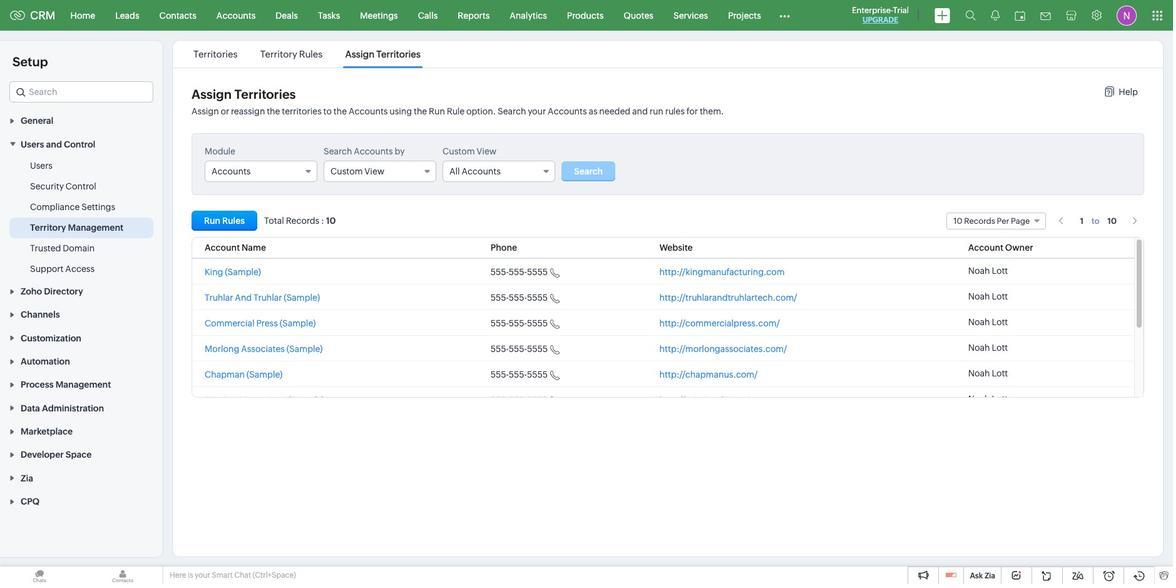 Task type: describe. For each thing, give the bounding box(es) containing it.
noah lott for http://commercialpress.com/
[[969, 317, 1008, 327]]

analytics link
[[500, 0, 557, 30]]

2 vertical spatial assign
[[192, 106, 219, 116]]

chat
[[234, 572, 251, 580]]

(sample) up commercial press (sample) link
[[284, 293, 320, 303]]

owner
[[1006, 243, 1034, 253]]

enterprise-trial upgrade
[[852, 6, 909, 24]]

is
[[188, 572, 193, 580]]

deals link
[[266, 0, 308, 30]]

0 horizontal spatial your
[[195, 572, 210, 580]]

enterprise-
[[852, 6, 893, 15]]

http://chapmanus.com/ link
[[660, 370, 758, 380]]

trusted
[[30, 243, 61, 253]]

tasks
[[318, 10, 340, 20]]

channels button
[[0, 303, 163, 326]]

signals image
[[991, 10, 1000, 21]]

http://kingmanufacturing.com link
[[660, 267, 785, 277]]

associates
[[241, 344, 285, 354]]

trial
[[893, 6, 909, 15]]

10 records per page
[[954, 216, 1030, 226]]

lott for http://kingmanufacturing.com
[[992, 266, 1008, 276]]

Custom View field
[[324, 161, 436, 182]]

home
[[71, 10, 95, 20]]

(sample) right associates
[[287, 344, 323, 354]]

commercial
[[205, 318, 255, 328]]

developer space button
[[0, 443, 163, 467]]

marketplace
[[21, 427, 73, 437]]

http://truhlarandtruhlartech.com/ link
[[660, 293, 797, 303]]

crm
[[30, 9, 55, 22]]

contacts link
[[149, 0, 207, 30]]

noah lott for http://truhlarandtruhlartech.com/
[[969, 292, 1008, 302]]

accounts inside "field"
[[212, 167, 251, 177]]

support access
[[30, 264, 95, 274]]

quotes link
[[614, 0, 664, 30]]

2 the from the left
[[334, 106, 347, 116]]

555-555-5555 for http://chapmanus.com/
[[491, 370, 548, 380]]

automation
[[21, 357, 70, 367]]

noah for http://kingmanufacturing.com
[[969, 266, 990, 276]]

quotes
[[624, 10, 654, 20]]

dimensions
[[239, 395, 287, 405]]

5555 for http://printingdimensions.com
[[527, 395, 548, 405]]

compliance settings
[[30, 202, 115, 212]]

calls
[[418, 10, 438, 20]]

cpq button
[[0, 490, 163, 514]]

0 vertical spatial view
[[477, 147, 497, 157]]

analytics
[[510, 10, 547, 20]]

search accounts by
[[324, 147, 405, 157]]

security control
[[30, 181, 96, 191]]

1 10 from the left
[[326, 216, 336, 226]]

(sample) down account name
[[225, 267, 261, 277]]

lott for http://morlongassociates.com/
[[992, 343, 1008, 353]]

data administration button
[[0, 397, 163, 420]]

rules for territory rules
[[299, 49, 323, 59]]

555-555-5555 for http://morlongassociates.com/
[[491, 344, 548, 354]]

accounts link
[[207, 0, 266, 30]]

calendar image
[[1015, 10, 1026, 20]]

(sample) right press
[[280, 318, 316, 328]]

0 vertical spatial search
[[498, 106, 526, 116]]

http://commercialpress.com/
[[660, 318, 780, 328]]

upgrade
[[863, 16, 899, 24]]

0 vertical spatial and
[[632, 106, 648, 116]]

records for total
[[286, 216, 319, 226]]

territory for territory rules
[[260, 49, 297, 59]]

0 vertical spatial to
[[323, 106, 332, 116]]

(sample) up printing dimensions (sample) on the left bottom of page
[[247, 370, 283, 380]]

products link
[[557, 0, 614, 30]]

security
[[30, 181, 64, 191]]

territories down accounts "link"
[[194, 49, 238, 59]]

list containing territories
[[182, 41, 432, 68]]

here is your smart chat (ctrl+space)
[[170, 572, 296, 580]]

555-555-5555 for http://kingmanufacturing.com
[[491, 267, 548, 277]]

printing
[[205, 395, 237, 405]]

5555 for http://morlongassociates.com/
[[527, 344, 548, 354]]

profile image
[[1117, 5, 1137, 25]]

for
[[687, 106, 698, 116]]

process management
[[21, 380, 111, 390]]

territory management
[[30, 223, 124, 233]]

5555 for http://kingmanufacturing.com
[[527, 267, 548, 277]]

services
[[674, 10, 708, 20]]

custom inside custom view field
[[331, 167, 363, 177]]

1 truhlar from the left
[[205, 293, 233, 303]]

noah lott for http://chapmanus.com/
[[969, 369, 1008, 379]]

10 for 10 records per page
[[954, 216, 963, 226]]

territory rules link
[[258, 49, 325, 59]]

1 vertical spatial assign
[[192, 87, 232, 101]]

reassign
[[231, 106, 265, 116]]

territories down the "meetings" link
[[376, 49, 421, 59]]

Accounts field
[[205, 161, 317, 182]]

account owner
[[969, 243, 1034, 253]]

data administration
[[21, 404, 104, 414]]

products
[[567, 10, 604, 20]]

smart
[[212, 572, 233, 580]]

0 vertical spatial assign
[[345, 49, 375, 59]]

zoho directory
[[21, 287, 83, 297]]

control inside region
[[66, 181, 96, 191]]

assign or reassign the territories to the accounts using the run rule option. search your accounts as needed and run rules for them.
[[192, 106, 724, 116]]

all
[[450, 167, 460, 177]]

access
[[65, 264, 95, 274]]

http://kingmanufacturing.com
[[660, 267, 785, 277]]

contacts image
[[83, 567, 162, 585]]

1 the from the left
[[267, 106, 280, 116]]

noah for http://chapmanus.com/
[[969, 369, 990, 379]]

run
[[650, 106, 664, 116]]

customization
[[21, 334, 81, 344]]

compliance
[[30, 202, 80, 212]]

directory
[[44, 287, 83, 297]]

1 horizontal spatial your
[[528, 106, 546, 116]]

setup
[[13, 54, 48, 69]]

10 for 10
[[1108, 216, 1117, 226]]

1 horizontal spatial custom
[[443, 147, 475, 157]]

run rules button
[[192, 211, 257, 231]]

1 vertical spatial search
[[324, 147, 352, 157]]

developer
[[21, 450, 64, 461]]

channels
[[21, 310, 60, 320]]

lott for http://commercialpress.com/
[[992, 317, 1008, 327]]

automation button
[[0, 350, 163, 373]]

signals element
[[984, 0, 1008, 31]]

reports link
[[448, 0, 500, 30]]

zoho directory button
[[0, 280, 163, 303]]

ask
[[970, 572, 983, 581]]

http://chapmanus.com/
[[660, 370, 758, 380]]

http://truhlarandtruhlartech.com/
[[660, 293, 797, 303]]

territories
[[282, 106, 322, 116]]

http://morlongassociates.com/
[[660, 344, 787, 354]]

noah for http://morlongassociates.com/
[[969, 343, 990, 353]]

and
[[235, 293, 252, 303]]

records for 10
[[964, 216, 996, 226]]

5555 for http://commercialpress.com/
[[527, 318, 548, 328]]

noah lott for http://morlongassociates.com/
[[969, 343, 1008, 353]]

create menu image
[[935, 8, 951, 23]]

users and control button
[[0, 132, 163, 156]]

territories up reassign
[[235, 87, 296, 101]]

process management button
[[0, 373, 163, 397]]

space
[[66, 450, 92, 461]]



Task type: locate. For each thing, give the bounding box(es) containing it.
management for process management
[[55, 380, 111, 390]]

truhlar and truhlar (sample) link
[[205, 293, 320, 303]]

0 horizontal spatial truhlar
[[205, 293, 233, 303]]

noah lott
[[969, 266, 1008, 276], [969, 292, 1008, 302], [969, 317, 1008, 327], [969, 343, 1008, 353], [969, 369, 1008, 379], [969, 394, 1008, 405]]

0 vertical spatial run
[[429, 106, 445, 116]]

0 horizontal spatial custom
[[331, 167, 363, 177]]

territory down deals
[[260, 49, 297, 59]]

custom view
[[443, 147, 497, 157], [331, 167, 385, 177]]

services link
[[664, 0, 718, 30]]

custom down search accounts by
[[331, 167, 363, 177]]

printing dimensions (sample)
[[205, 395, 324, 405]]

10 right the 1
[[1108, 216, 1117, 226]]

rules inside button
[[222, 216, 245, 226]]

custom view down search accounts by
[[331, 167, 385, 177]]

0 vertical spatial zia
[[21, 474, 33, 484]]

6 noah from the top
[[969, 394, 990, 405]]

3 555-555-5555 from the top
[[491, 318, 548, 328]]

555-555-5555 for http://truhlarandtruhlartech.com/
[[491, 293, 548, 303]]

1 vertical spatial assign territories
[[192, 87, 296, 101]]

noah for http://truhlarandtruhlartech.com/
[[969, 292, 990, 302]]

management inside dropdown button
[[55, 380, 111, 390]]

crm link
[[10, 9, 55, 22]]

2 lott from the top
[[992, 292, 1008, 302]]

account for account owner
[[969, 243, 1004, 253]]

0 horizontal spatial the
[[267, 106, 280, 116]]

website
[[660, 243, 693, 253]]

or
[[221, 106, 229, 116]]

1 horizontal spatial search
[[498, 106, 526, 116]]

accounts down module
[[212, 167, 251, 177]]

555-555-5555
[[491, 267, 548, 277], [491, 293, 548, 303], [491, 318, 548, 328], [491, 344, 548, 354], [491, 370, 548, 380], [491, 395, 548, 405]]

run up account name
[[204, 216, 221, 226]]

5 lott from the top
[[992, 369, 1008, 379]]

truhlar
[[205, 293, 233, 303], [254, 293, 282, 303]]

rules down tasks
[[299, 49, 323, 59]]

0 vertical spatial management
[[68, 223, 124, 233]]

assign down meetings
[[345, 49, 375, 59]]

users up the security
[[30, 161, 53, 171]]

zia inside dropdown button
[[21, 474, 33, 484]]

management down the settings
[[68, 223, 124, 233]]

records left ":"
[[286, 216, 319, 226]]

accounts inside "link"
[[217, 10, 256, 20]]

All Accounts field
[[443, 161, 555, 182]]

1 horizontal spatial custom view
[[443, 147, 497, 157]]

territory up trusted
[[30, 223, 66, 233]]

trusted domain
[[30, 243, 95, 253]]

1 vertical spatial custom
[[331, 167, 363, 177]]

5 555-555-5555 from the top
[[491, 370, 548, 380]]

users for users
[[30, 161, 53, 171]]

2 account from the left
[[969, 243, 1004, 253]]

2 noah lott from the top
[[969, 292, 1008, 302]]

3 noah lott from the top
[[969, 317, 1008, 327]]

1 noah from the top
[[969, 266, 990, 276]]

5555 for http://chapmanus.com/
[[527, 370, 548, 380]]

view down search accounts by
[[365, 167, 385, 177]]

lott
[[992, 266, 1008, 276], [992, 292, 1008, 302], [992, 317, 1008, 327], [992, 343, 1008, 353], [992, 369, 1008, 379], [992, 394, 1008, 405]]

create menu element
[[927, 0, 958, 30]]

management inside users and control region
[[68, 223, 124, 233]]

4 555-555-5555 from the top
[[491, 344, 548, 354]]

rules for run rules
[[222, 216, 245, 226]]

and left the 'run'
[[632, 106, 648, 116]]

1 horizontal spatial territory
[[260, 49, 297, 59]]

leads link
[[105, 0, 149, 30]]

search right option.
[[498, 106, 526, 116]]

your right option.
[[528, 106, 546, 116]]

morlong
[[205, 344, 239, 354]]

view
[[477, 147, 497, 157], [365, 167, 385, 177]]

projects link
[[718, 0, 771, 30]]

territory inside territory management link
[[30, 223, 66, 233]]

1 vertical spatial and
[[46, 139, 62, 149]]

your right is
[[195, 572, 210, 580]]

1 vertical spatial view
[[365, 167, 385, 177]]

accounts left as at the right of page
[[548, 106, 587, 116]]

assign territories down the "meetings" link
[[345, 49, 421, 59]]

truhlar and truhlar (sample)
[[205, 293, 320, 303]]

general button
[[0, 109, 163, 132]]

the right reassign
[[267, 106, 280, 116]]

list
[[182, 41, 432, 68]]

your
[[528, 106, 546, 116], [195, 572, 210, 580]]

chats image
[[0, 567, 79, 585]]

records
[[286, 216, 319, 226], [964, 216, 996, 226]]

2 5555 from the top
[[527, 293, 548, 303]]

1 vertical spatial to
[[1092, 216, 1100, 226]]

the right the territories
[[334, 106, 347, 116]]

to right the 1
[[1092, 216, 1100, 226]]

administration
[[42, 404, 104, 414]]

control down general 'dropdown button'
[[64, 139, 95, 149]]

5 noah lott from the top
[[969, 369, 1008, 379]]

4 noah from the top
[[969, 343, 990, 353]]

zia up cpq at bottom
[[21, 474, 33, 484]]

users and control
[[21, 139, 95, 149]]

1 555-555-5555 from the top
[[491, 267, 548, 277]]

account name
[[205, 243, 266, 253]]

0 horizontal spatial 10
[[326, 216, 336, 226]]

customization button
[[0, 326, 163, 350]]

1 vertical spatial custom view
[[331, 167, 385, 177]]

4 5555 from the top
[[527, 344, 548, 354]]

noah lott for http://printingdimensions.com
[[969, 394, 1008, 405]]

territory for territory management
[[30, 223, 66, 233]]

and inside 'dropdown button'
[[46, 139, 62, 149]]

0 horizontal spatial view
[[365, 167, 385, 177]]

0 horizontal spatial search
[[324, 147, 352, 157]]

lott for http://printingdimensions.com
[[992, 394, 1008, 405]]

1 horizontal spatial to
[[1092, 216, 1100, 226]]

custom view inside field
[[331, 167, 385, 177]]

0 vertical spatial your
[[528, 106, 546, 116]]

0 horizontal spatial account
[[205, 243, 240, 253]]

5555
[[527, 267, 548, 277], [527, 293, 548, 303], [527, 318, 548, 328], [527, 344, 548, 354], [527, 370, 548, 380], [527, 395, 548, 405]]

1 vertical spatial users
[[30, 161, 53, 171]]

custom up "all"
[[443, 147, 475, 157]]

assign up or
[[192, 87, 232, 101]]

king (sample) link
[[205, 267, 261, 277]]

and up "users" link
[[46, 139, 62, 149]]

process
[[21, 380, 54, 390]]

2 records from the left
[[964, 216, 996, 226]]

search up custom view field
[[324, 147, 352, 157]]

1 horizontal spatial truhlar
[[254, 293, 282, 303]]

users for users and control
[[21, 139, 44, 149]]

0 horizontal spatial assign territories
[[192, 87, 296, 101]]

home link
[[60, 0, 105, 30]]

profile element
[[1110, 0, 1145, 30]]

king
[[205, 267, 223, 277]]

option.
[[466, 106, 496, 116]]

trusted domain link
[[30, 242, 95, 255]]

control up compliance settings link
[[66, 181, 96, 191]]

None field
[[9, 81, 153, 103]]

1 horizontal spatial the
[[334, 106, 347, 116]]

custom view up all accounts
[[443, 147, 497, 157]]

(sample)
[[225, 267, 261, 277], [284, 293, 320, 303], [280, 318, 316, 328], [287, 344, 323, 354], [247, 370, 283, 380], [288, 395, 324, 405]]

account for account name
[[205, 243, 240, 253]]

cpq
[[21, 497, 40, 507]]

1 horizontal spatial run
[[429, 106, 445, 116]]

0 vertical spatial control
[[64, 139, 95, 149]]

1 noah lott from the top
[[969, 266, 1008, 276]]

domain
[[63, 243, 95, 253]]

1
[[1080, 216, 1084, 226]]

noah for http://commercialpress.com/
[[969, 317, 990, 327]]

5555 for http://truhlarandtruhlartech.com/
[[527, 293, 548, 303]]

accounts inside field
[[462, 167, 501, 177]]

name
[[242, 243, 266, 253]]

3 noah from the top
[[969, 317, 990, 327]]

to
[[323, 106, 332, 116], [1092, 216, 1100, 226]]

0 vertical spatial assign territories
[[345, 49, 421, 59]]

meetings link
[[350, 0, 408, 30]]

accounts right "all"
[[462, 167, 501, 177]]

support
[[30, 264, 64, 274]]

projects
[[728, 10, 761, 20]]

2 horizontal spatial 10
[[1108, 216, 1117, 226]]

3 5555 from the top
[[527, 318, 548, 328]]

truhlar right and
[[254, 293, 282, 303]]

view up all accounts
[[477, 147, 497, 157]]

0 vertical spatial custom
[[443, 147, 475, 157]]

1 horizontal spatial records
[[964, 216, 996, 226]]

5 noah from the top
[[969, 369, 990, 379]]

0 vertical spatial rules
[[299, 49, 323, 59]]

http://printingdimensions.com link
[[660, 395, 786, 405]]

territory rules
[[260, 49, 323, 59]]

assign left or
[[192, 106, 219, 116]]

10
[[326, 216, 336, 226], [954, 216, 963, 226], [1108, 216, 1117, 226]]

calls link
[[408, 0, 448, 30]]

zia button
[[0, 467, 163, 490]]

rules up account name
[[222, 216, 245, 226]]

truhlar left and
[[205, 293, 233, 303]]

users and control region
[[0, 156, 163, 280]]

1 lott from the top
[[992, 266, 1008, 276]]

6 noah lott from the top
[[969, 394, 1008, 405]]

zia right ask
[[985, 572, 996, 581]]

1 horizontal spatial 10
[[954, 216, 963, 226]]

0 horizontal spatial custom view
[[331, 167, 385, 177]]

records left per
[[964, 216, 996, 226]]

users link
[[30, 159, 53, 172]]

to right the territories
[[323, 106, 332, 116]]

assign territories inside list
[[345, 49, 421, 59]]

2 horizontal spatial the
[[414, 106, 427, 116]]

by
[[395, 147, 405, 157]]

2 555-555-5555 from the top
[[491, 293, 548, 303]]

territory management link
[[30, 221, 124, 234]]

2 10 from the left
[[954, 216, 963, 226]]

users inside 'dropdown button'
[[21, 139, 44, 149]]

run
[[429, 106, 445, 116], [204, 216, 221, 226]]

:
[[321, 216, 324, 226]]

0 horizontal spatial to
[[323, 106, 332, 116]]

0 vertical spatial territory
[[260, 49, 297, 59]]

management up 'data administration' dropdown button
[[55, 380, 111, 390]]

accounts left using
[[349, 106, 388, 116]]

1 account from the left
[[205, 243, 240, 253]]

1 vertical spatial zia
[[985, 572, 996, 581]]

3 lott from the top
[[992, 317, 1008, 327]]

users inside region
[[30, 161, 53, 171]]

control inside 'dropdown button'
[[64, 139, 95, 149]]

press
[[256, 318, 278, 328]]

http://morlongassociates.com/ link
[[660, 344, 787, 354]]

per
[[997, 216, 1010, 226]]

run inside button
[[204, 216, 221, 226]]

mails element
[[1033, 1, 1059, 30]]

1 records from the left
[[286, 216, 319, 226]]

6 5555 from the top
[[527, 395, 548, 405]]

4 lott from the top
[[992, 343, 1008, 353]]

(sample) right dimensions
[[288, 395, 324, 405]]

1 vertical spatial run
[[204, 216, 221, 226]]

3 10 from the left
[[1108, 216, 1117, 226]]

chapman
[[205, 370, 245, 380]]

0 horizontal spatial zia
[[21, 474, 33, 484]]

6 lott from the top
[[992, 394, 1008, 405]]

lott for http://chapmanus.com/
[[992, 369, 1008, 379]]

1 5555 from the top
[[527, 267, 548, 277]]

assign territories up reassign
[[192, 87, 296, 101]]

0 horizontal spatial and
[[46, 139, 62, 149]]

compliance settings link
[[30, 201, 115, 213]]

Other Modules field
[[771, 5, 798, 25]]

users up "users" link
[[21, 139, 44, 149]]

module
[[205, 147, 235, 157]]

2 truhlar from the left
[[254, 293, 282, 303]]

1 horizontal spatial rules
[[299, 49, 323, 59]]

6 555-555-5555 from the top
[[491, 395, 548, 405]]

3 the from the left
[[414, 106, 427, 116]]

1 horizontal spatial view
[[477, 147, 497, 157]]

2 noah from the top
[[969, 292, 990, 302]]

1 horizontal spatial and
[[632, 106, 648, 116]]

0 vertical spatial custom view
[[443, 147, 497, 157]]

noah lott for http://kingmanufacturing.com
[[969, 266, 1008, 276]]

assign
[[345, 49, 375, 59], [192, 87, 232, 101], [192, 106, 219, 116]]

view inside field
[[365, 167, 385, 177]]

accounts up territories 'link'
[[217, 10, 256, 20]]

lott for http://truhlarandtruhlartech.com/
[[992, 292, 1008, 302]]

1 vertical spatial territory
[[30, 223, 66, 233]]

search element
[[958, 0, 984, 31]]

accounts up custom view field
[[354, 147, 393, 157]]

0 vertical spatial users
[[21, 139, 44, 149]]

0 horizontal spatial records
[[286, 216, 319, 226]]

5 5555 from the top
[[527, 370, 548, 380]]

support access link
[[30, 263, 95, 275]]

10 right ":"
[[326, 216, 336, 226]]

1 vertical spatial your
[[195, 572, 210, 580]]

1 vertical spatial rules
[[222, 216, 245, 226]]

morlong associates (sample) link
[[205, 344, 323, 354]]

account down 10 records per page
[[969, 243, 1004, 253]]

0 horizontal spatial territory
[[30, 223, 66, 233]]

general
[[21, 116, 53, 126]]

territories link
[[192, 49, 240, 59]]

chapman (sample) link
[[205, 370, 283, 380]]

1 horizontal spatial assign territories
[[345, 49, 421, 59]]

555-
[[491, 267, 509, 277], [509, 267, 527, 277], [491, 293, 509, 303], [509, 293, 527, 303], [491, 318, 509, 328], [509, 318, 527, 328], [491, 344, 509, 354], [509, 344, 527, 354], [491, 370, 509, 380], [509, 370, 527, 380], [491, 395, 509, 405], [509, 395, 527, 405]]

the right using
[[414, 106, 427, 116]]

developer space
[[21, 450, 92, 461]]

1 vertical spatial control
[[66, 181, 96, 191]]

0 horizontal spatial rules
[[222, 216, 245, 226]]

555-555-5555 for http://printingdimensions.com
[[491, 395, 548, 405]]

account up the king
[[205, 243, 240, 253]]

4 noah lott from the top
[[969, 343, 1008, 353]]

mails image
[[1041, 12, 1051, 20]]

management for territory management
[[68, 223, 124, 233]]

1 horizontal spatial account
[[969, 243, 1004, 253]]

1 vertical spatial management
[[55, 380, 111, 390]]

Search text field
[[10, 82, 153, 102]]

1 horizontal spatial zia
[[985, 572, 996, 581]]

total
[[264, 216, 284, 226]]

run left rule
[[429, 106, 445, 116]]

chapman (sample)
[[205, 370, 283, 380]]

555-555-5555 for http://commercialpress.com/
[[491, 318, 548, 328]]

accounts
[[217, 10, 256, 20], [349, 106, 388, 116], [548, 106, 587, 116], [354, 147, 393, 157], [212, 167, 251, 177], [462, 167, 501, 177]]

noah for http://printingdimensions.com
[[969, 394, 990, 405]]

10 left per
[[954, 216, 963, 226]]

search image
[[966, 10, 976, 21]]

morlong associates (sample)
[[205, 344, 323, 354]]

0 horizontal spatial run
[[204, 216, 221, 226]]



Task type: vqa. For each thing, say whether or not it's contained in the screenshot.
left View
yes



